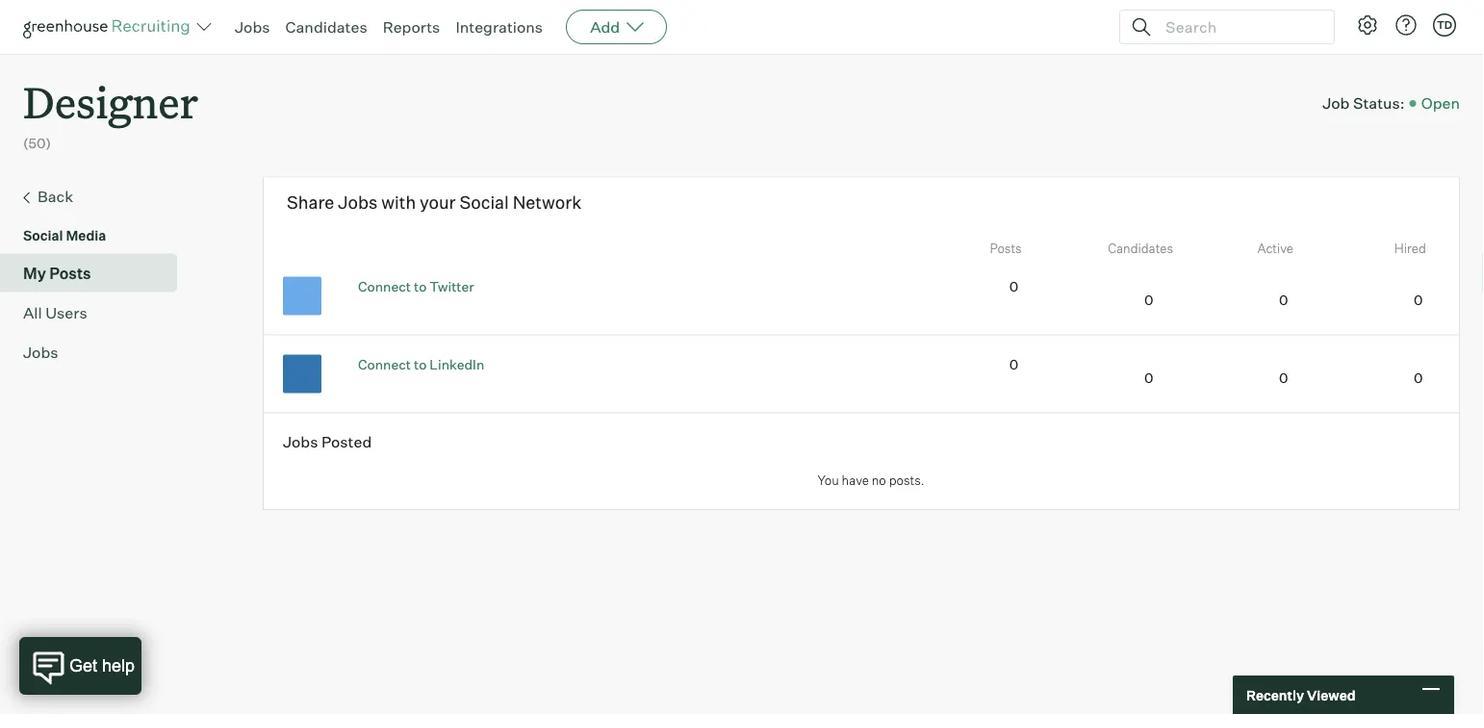 Task type: locate. For each thing, give the bounding box(es) containing it.
connect to twitter link
[[358, 278, 474, 295]]

to left linkedin
[[414, 356, 427, 373]]

1 vertical spatial jobs link
[[23, 341, 169, 364]]

1 horizontal spatial social
[[460, 192, 509, 213]]

greenhouse recruiting image
[[23, 15, 196, 39]]

1 to from the top
[[414, 278, 427, 295]]

integrations link
[[456, 17, 543, 37]]

2 0 0 from the top
[[1010, 356, 1154, 386]]

back
[[38, 187, 73, 206]]

0 horizontal spatial candidates
[[286, 17, 368, 37]]

2 connect from the top
[[358, 356, 411, 373]]

add button
[[566, 10, 668, 44]]

add
[[590, 17, 620, 37]]

open
[[1422, 93, 1461, 113]]

linkedin
[[430, 356, 485, 373]]

to left twitter
[[414, 278, 427, 295]]

connect to linkedin link
[[358, 356, 485, 373]]

jobs down all on the left of page
[[23, 343, 58, 362]]

jobs link
[[235, 17, 270, 37], [23, 341, 169, 364]]

1 horizontal spatial candidates
[[1109, 240, 1174, 256]]

candidates link
[[286, 17, 368, 37]]

connect left twitter
[[358, 278, 411, 295]]

0 vertical spatial posts
[[990, 240, 1022, 256]]

1 0 0 from the top
[[1010, 278, 1154, 308]]

connect
[[358, 278, 411, 295], [358, 356, 411, 373]]

0 vertical spatial to
[[414, 278, 427, 295]]

status:
[[1354, 93, 1406, 113]]

1 vertical spatial 0 0
[[1010, 356, 1154, 386]]

designer
[[23, 73, 198, 130]]

to
[[414, 278, 427, 295], [414, 356, 427, 373]]

1 connect from the top
[[358, 278, 411, 295]]

1 vertical spatial to
[[414, 356, 427, 373]]

jobs link left candidates link
[[235, 17, 270, 37]]

share
[[287, 192, 335, 213]]

0 0 for connect to linkedin
[[1010, 356, 1154, 386]]

configure image
[[1357, 13, 1380, 37]]

1 vertical spatial posts
[[49, 264, 91, 283]]

td button
[[1430, 10, 1461, 40]]

0 vertical spatial connect
[[358, 278, 411, 295]]

integrations
[[456, 17, 543, 37]]

0 horizontal spatial posts
[[49, 264, 91, 283]]

jobs posted
[[283, 433, 372, 452]]

social up my
[[23, 227, 63, 244]]

connect to linkedin
[[358, 356, 485, 373]]

Search text field
[[1161, 13, 1317, 41]]

0 horizontal spatial social
[[23, 227, 63, 244]]

jobs link down all users link
[[23, 341, 169, 364]]

0
[[1010, 278, 1019, 295], [1145, 291, 1154, 308], [1280, 291, 1289, 308], [1415, 291, 1424, 308], [1010, 356, 1019, 373], [1145, 369, 1154, 386], [1280, 369, 1289, 386], [1415, 369, 1424, 386]]

0 vertical spatial social
[[460, 192, 509, 213]]

job status:
[[1323, 93, 1406, 113]]

all users
[[23, 303, 87, 322]]

0 vertical spatial jobs link
[[235, 17, 270, 37]]

media
[[66, 227, 106, 244]]

social right your
[[460, 192, 509, 213]]

1 vertical spatial candidates
[[1109, 240, 1174, 256]]

0 link
[[994, 277, 1019, 296], [1129, 291, 1154, 309], [1263, 291, 1289, 309], [1398, 291, 1424, 309], [994, 355, 1019, 374], [1129, 369, 1154, 387], [1263, 369, 1289, 387], [1398, 369, 1424, 387]]

jobs
[[235, 17, 270, 37], [338, 192, 378, 213], [23, 343, 58, 362], [283, 433, 318, 452]]

social
[[460, 192, 509, 213], [23, 227, 63, 244]]

connect left linkedin
[[358, 356, 411, 373]]

users
[[45, 303, 87, 322]]

0 0
[[1010, 278, 1154, 308], [1010, 356, 1154, 386]]

2 to from the top
[[414, 356, 427, 373]]

job
[[1323, 93, 1351, 113]]

all users link
[[23, 301, 169, 324]]

0 vertical spatial 0 0
[[1010, 278, 1154, 308]]

1 vertical spatial connect
[[358, 356, 411, 373]]

candidates
[[286, 17, 368, 37], [1109, 240, 1174, 256]]

posts
[[990, 240, 1022, 256], [49, 264, 91, 283]]



Task type: describe. For each thing, give the bounding box(es) containing it.
twitter
[[430, 278, 474, 295]]

active
[[1258, 240, 1294, 256]]

my posts link
[[23, 262, 169, 285]]

1 horizontal spatial posts
[[990, 240, 1022, 256]]

posted
[[322, 433, 372, 452]]

have
[[842, 473, 869, 488]]

reports
[[383, 17, 440, 37]]

hired
[[1395, 240, 1427, 256]]

connect for connect to linkedin
[[358, 356, 411, 373]]

with
[[382, 192, 416, 213]]

your
[[420, 192, 456, 213]]

posts.
[[889, 473, 925, 488]]

social media
[[23, 227, 106, 244]]

to for linkedin
[[414, 356, 427, 373]]

recently
[[1247, 687, 1305, 704]]

jobs left posted
[[283, 433, 318, 452]]

all
[[23, 303, 42, 322]]

you
[[818, 473, 839, 488]]

designer (50)
[[23, 73, 198, 152]]

0 vertical spatial candidates
[[286, 17, 368, 37]]

posts inside my posts link
[[49, 264, 91, 283]]

jobs left with at the left top
[[338, 192, 378, 213]]

designer link
[[23, 54, 198, 134]]

my
[[23, 264, 46, 283]]

to for twitter
[[414, 278, 427, 295]]

connect for connect to twitter
[[358, 278, 411, 295]]

1 horizontal spatial jobs link
[[235, 17, 270, 37]]

0 0 for connect to twitter
[[1010, 278, 1154, 308]]

you have no posts.
[[818, 473, 925, 488]]

my posts
[[23, 264, 91, 283]]

td
[[1438, 18, 1453, 31]]

share jobs with your social network
[[287, 192, 582, 213]]

no
[[872, 473, 887, 488]]

viewed
[[1308, 687, 1356, 704]]

1 vertical spatial social
[[23, 227, 63, 244]]

recently viewed
[[1247, 687, 1356, 704]]

td button
[[1434, 13, 1457, 37]]

connect to twitter
[[358, 278, 474, 295]]

back link
[[23, 185, 169, 210]]

network
[[513, 192, 582, 213]]

reports link
[[383, 17, 440, 37]]

(50)
[[23, 135, 51, 152]]

jobs left candidates link
[[235, 17, 270, 37]]

0 horizontal spatial jobs link
[[23, 341, 169, 364]]



Task type: vqa. For each thing, say whether or not it's contained in the screenshot.
Add popup button
yes



